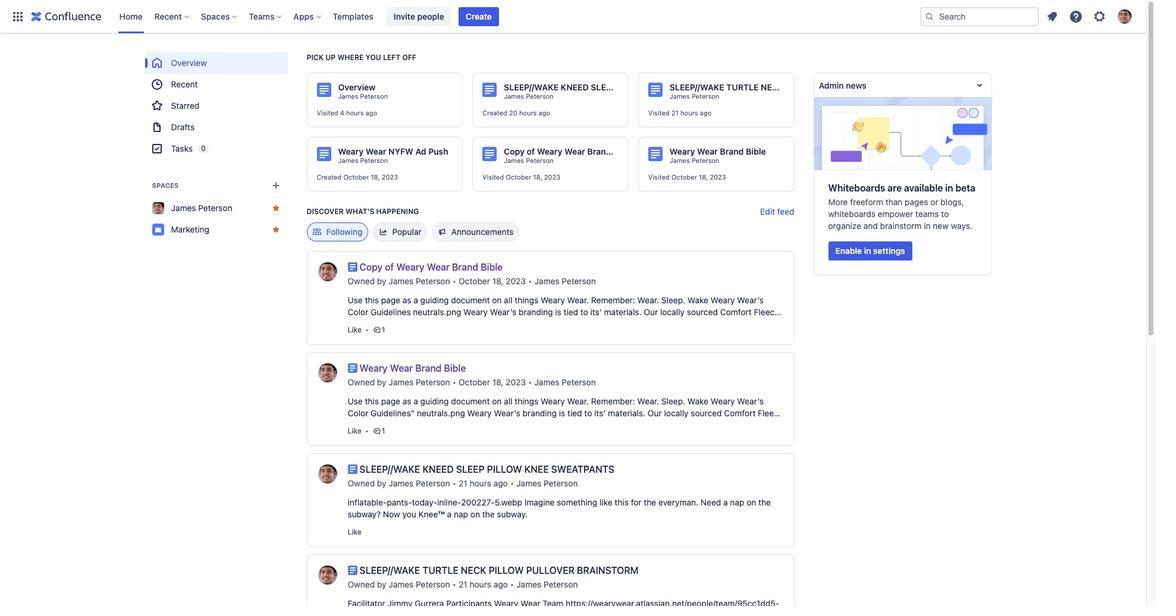 Task type: vqa. For each thing, say whether or not it's contained in the screenshot.
'JIRA SOFTWARE' image
no



Task type: describe. For each thing, give the bounding box(es) containing it.
announcements
[[452, 227, 514, 237]]

weary inside copy of weary wear brand bible james peterson
[[537, 146, 563, 157]]

in up the blogs,
[[946, 183, 954, 193]]

1 horizontal spatial weary wear brand bible
[[670, 146, 766, 157]]

edit
[[761, 207, 776, 217]]

create link
[[459, 7, 499, 26]]

that for bible
[[437, 420, 453, 430]]

group containing overview
[[145, 52, 288, 160]]

apps button
[[290, 7, 326, 26]]

nyfw
[[389, 146, 414, 157]]

james peterson link up visited 4 hours ago
[[338, 92, 388, 101]]

recent link
[[145, 74, 288, 95]]

inflatable-
[[348, 498, 387, 508]]

overview for overview
[[171, 58, 207, 68]]

now
[[383, 509, 400, 520]]

like • for weary wear brand bible
[[348, 427, 369, 436]]

its' for weary wear brand bible
[[595, 408, 606, 418]]

starred link
[[145, 95, 288, 117]]

james peterson link down the knee
[[517, 478, 578, 490]]

a down the inline-
[[447, 509, 452, 520]]

global element
[[7, 0, 918, 33]]

settings icon image
[[1093, 9, 1108, 24]]

inline-
[[437, 498, 461, 508]]

james peterson image for weary wear brand bible
[[318, 364, 337, 383]]

brainstorm
[[881, 221, 922, 231]]

available
[[905, 183, 944, 193]]

our inside the use this page as a guiding document on all things weary wear. remember: wear. sleep. wake weary wear's color guidelines neutrals.png weary wear's branding is tied to its' materials. our locally sourced comfort fleece comes in neutral tones that we refuse to alter with artificial dyes; allowing for the natural tones of our fabrics to shine. the ww
[[722, 319, 734, 329]]

like
[[600, 498, 613, 508]]

use for weary
[[348, 396, 363, 407]]

inflatable-pants-today-inline-200227-5.webp imagine something like this for the everyman. need a nap on the subway? now you knee™️ a nap on the subway.
[[348, 498, 771, 520]]

20
[[509, 109, 518, 117]]

fleece for copy of weary wear brand bible
[[754, 307, 780, 317]]

peterson up the created october 18, 2023
[[360, 157, 388, 164]]

comes for copy
[[348, 319, 373, 329]]

created october 18, 2023
[[317, 173, 398, 181]]

materials. for weary wear brand bible
[[608, 408, 646, 418]]

your profile and preferences image
[[1118, 9, 1133, 24]]

invite people
[[394, 11, 444, 21]]

visited 21 hours ago
[[649, 109, 712, 117]]

teams
[[249, 11, 275, 21]]

of inside the use this page as a guiding document on all things weary wear. remember: wear. sleep. wake weary wear's color guidelines neutrals.png weary wear's branding is tied to its' materials. our locally sourced comfort fleece comes in neutral tones that we refuse to alter with artificial dyes; allowing for the natural tones of our fabrics to shine. the ww
[[712, 319, 719, 329]]

weary wear brand bible link
[[360, 362, 469, 374]]

locally for weary wear brand bible
[[665, 408, 689, 418]]

sourced for copy of weary wear brand bible
[[687, 307, 718, 317]]

james peterson link up the use this page as a guiding document on all things weary wear. remember: wear. sleep. wake weary wear's color guidelines neutrals.png weary wear's branding is tied to its' materials. our locally sourced comfort fleece comes in neutral tones that we refuse to alter with artificial dyes; allowing for the natural tones of our fabrics to shine. the ww
[[535, 276, 596, 287]]

templates
[[333, 11, 374, 21]]

home
[[119, 11, 143, 21]]

whiteboards are available in beta more freeform than pages or blogs, whiteboards empower teams to organize and brainstorm in new ways.
[[829, 183, 976, 231]]

search image
[[926, 12, 935, 21]]

overview james peterson
[[338, 82, 388, 100]]

james peterson link up visited 21 hours ago
[[670, 92, 720, 101]]

wear inside copy of weary wear brand bible james peterson
[[565, 146, 586, 157]]

news
[[846, 80, 867, 90]]

comments image for weary
[[372, 427, 382, 436]]

comfort for copy of weary wear brand bible
[[721, 307, 752, 317]]

sleep. for weary wear brand bible
[[662, 396, 686, 407]]

settings
[[874, 246, 906, 256]]

james peterson for visited 21 hours ago
[[670, 92, 720, 100]]

following
[[326, 227, 363, 237]]

all for copy of weary wear brand bible
[[504, 295, 513, 305]]

alter for copy of weary wear brand bible
[[504, 319, 522, 329]]

sleep//wake kneed sleep pillow knee sweatpants
[[360, 464, 615, 475]]

more
[[829, 197, 848, 207]]

unstar this space image for james peterson
[[271, 204, 281, 213]]

peterson down copy of weary wear brand bible link at the left top of page
[[416, 276, 450, 286]]

left
[[383, 53, 401, 62]]

in right enable
[[865, 246, 872, 256]]

sleep//wake turtle neck pillow pullover brainstorm
[[360, 565, 639, 576]]

recent inside group
[[171, 79, 198, 89]]

hours for 21
[[681, 109, 699, 117]]

off
[[403, 53, 417, 62]]

by for weary wear brand bible
[[377, 377, 387, 387]]

james peterson link up use this page as a guiding document on all things weary wear. remember: wear. sleep. wake weary wear's color guidelines" neutrals.png weary wear's branding is tied to its' materials. our locally sourced comfort fleece comes in neutral tones that we refuse to alter with dyes; allowing for the natural tones of our fabrics to shine. the ww color expa at the bottom of page
[[535, 377, 596, 389]]

everyman.
[[659, 498, 699, 508]]

5.webp
[[495, 498, 523, 508]]

created for created october 18, 2023
[[317, 173, 342, 181]]

pick up where you left off
[[307, 53, 417, 62]]

by for sleep//wake kneed sleep pillow knee sweatpants
[[377, 479, 387, 489]]

imagine
[[525, 498, 555, 508]]

200227-
[[461, 498, 495, 508]]

pick
[[307, 53, 324, 62]]

ago for visited 4 hours ago
[[366, 109, 377, 117]]

neck
[[461, 565, 487, 576]]

you inside inflatable-pants-today-inline-200227-5.webp imagine something like this for the everyman. need a nap on the subway? now you knee™️ a nap on the subway.
[[403, 509, 417, 520]]

enable in settings
[[836, 246, 906, 256]]

blogs,
[[941, 197, 965, 207]]

ww inside the use this page as a guiding document on all things weary wear. remember: wear. sleep. wake weary wear's color guidelines neutrals.png weary wear's branding is tied to its' materials. our locally sourced comfort fleece comes in neutral tones that we refuse to alter with artificial dyes; allowing for the natural tones of our fabrics to shine. the ww
[[390, 331, 406, 341]]

like for copy of weary wear brand bible
[[348, 326, 362, 334]]

peterson inside copy of weary wear brand bible james peterson
[[526, 157, 554, 164]]

guidelines
[[371, 307, 411, 317]]

peterson up the use this page as a guiding document on all things weary wear. remember: wear. sleep. wake weary wear's color guidelines neutrals.png weary wear's branding is tied to its' materials. our locally sourced comfort fleece comes in neutral tones that we refuse to alter with artificial dyes; allowing for the natural tones of our fabrics to shine. the ww
[[562, 276, 596, 286]]

branding for copy of weary wear brand bible
[[519, 307, 553, 317]]

admin
[[819, 80, 844, 90]]

copy of weary wear brand bible james peterson
[[504, 146, 634, 164]]

following button
[[307, 223, 368, 242]]

peterson down kneed
[[416, 479, 450, 489]]

color for copy
[[348, 307, 369, 317]]

expa
[[389, 432, 408, 442]]

whiteboards
[[829, 209, 876, 219]]

james peterson image for sleep//wake turtle neck pillow pullover brainstorm
[[318, 566, 337, 585]]

teams
[[916, 209, 940, 219]]

21 for sleep//wake turtle neck pillow pullover brainstorm
[[459, 580, 468, 590]]

brainstorm
[[577, 565, 639, 576]]

james peterson link down copy of weary wear brand bible at the left top
[[389, 276, 450, 287]]

peterson inside overview james peterson
[[360, 92, 388, 100]]

0 vertical spatial you
[[366, 53, 381, 62]]

popular button
[[373, 223, 427, 242]]

enable
[[836, 246, 862, 256]]

ways.
[[952, 221, 973, 231]]

discover what's happening
[[307, 207, 419, 216]]

of inside use this page as a guiding document on all things weary wear. remember: wear. sleep. wake weary wear's color guidelines" neutrals.png weary wear's branding is tied to its' materials. our locally sourced comfort fleece comes in neutral tones that we refuse to alter with dyes; allowing for the natural tones of our fabrics to shine. the ww color expa
[[679, 420, 686, 430]]

bible inside copy of weary wear brand bible james peterson
[[614, 146, 634, 157]]

overview for overview james peterson
[[338, 82, 376, 92]]

fabrics inside use this page as a guiding document on all things weary wear. remember: wear. sleep. wake weary wear's color guidelines" neutrals.png weary wear's branding is tied to its' materials. our locally sourced comfort fleece comes in neutral tones that we refuse to alter with dyes; allowing for the natural tones of our fabrics to shine. the ww color expa
[[704, 420, 730, 430]]

templates link
[[329, 7, 377, 26]]

peterson down turtle
[[416, 580, 450, 590]]

peterson down pullover
[[544, 580, 578, 590]]

discover
[[307, 207, 344, 216]]

where
[[338, 53, 364, 62]]

21 for sleep//wake kneed sleep pillow knee sweatpants
[[459, 479, 468, 489]]

our for weary wear brand bible
[[648, 408, 662, 418]]

recent button
[[151, 7, 194, 26]]

4
[[340, 109, 345, 117]]

the inside the use this page as a guiding document on all things weary wear. remember: wear. sleep. wake weary wear's color guidelines neutrals.png weary wear's branding is tied to its' materials. our locally sourced comfort fleece comes in neutral tones that we refuse to alter with artificial dyes; allowing for the natural tones of our fabrics to shine. the ww
[[373, 331, 388, 341]]

hours for 4
[[346, 109, 364, 117]]

in down teams
[[924, 221, 931, 231]]

in inside the use this page as a guiding document on all things weary wear. remember: wear. sleep. wake weary wear's color guidelines neutrals.png weary wear's branding is tied to its' materials. our locally sourced comfort fleece comes in neutral tones that we refuse to alter with artificial dyes; allowing for the natural tones of our fabrics to shine. the ww
[[376, 319, 382, 329]]

2 vertical spatial color
[[366, 432, 387, 442]]

shine. inside the use this page as a guiding document on all things weary wear. remember: wear. sleep. wake weary wear's color guidelines neutrals.png weary wear's branding is tied to its' materials. our locally sourced comfort fleece comes in neutral tones that we refuse to alter with artificial dyes; allowing for the natural tones of our fabrics to shine. the ww
[[348, 331, 371, 341]]

kneed
[[423, 464, 454, 475]]

on inside the use this page as a guiding document on all things weary wear. remember: wear. sleep. wake weary wear's color guidelines neutrals.png weary wear's branding is tied to its' materials. our locally sourced comfort fleece comes in neutral tones that we refuse to alter with artificial dyes; allowing for the natural tones of our fabrics to shine. the ww
[[492, 295, 502, 305]]

1 vertical spatial weary wear brand bible
[[360, 363, 466, 374]]

remember: for weary wear brand bible
[[592, 396, 636, 407]]

artificial
[[542, 319, 573, 329]]

0 vertical spatial 21
[[672, 109, 679, 117]]

this inside inflatable-pants-today-inline-200227-5.webp imagine something like this for the everyman. need a nap on the subway? now you knee™️ a nap on the subway.
[[615, 498, 629, 508]]

created for created 20 hours ago
[[483, 109, 508, 117]]

james peterson link down visited 21 hours ago
[[670, 157, 720, 165]]

neutral for wear
[[385, 420, 411, 430]]

0 horizontal spatial nap
[[454, 509, 468, 520]]

fabrics inside the use this page as a guiding document on all things weary wear. remember: wear. sleep. wake weary wear's color guidelines neutrals.png weary wear's branding is tied to its' materials. our locally sourced comfort fleece comes in neutral tones that we refuse to alter with artificial dyes; allowing for the natural tones of our fabrics to shine. the ww
[[736, 319, 763, 329]]

james peterson for created 20 hours ago
[[504, 92, 554, 100]]

refuse for copy of weary wear brand bible
[[468, 319, 492, 329]]

visited october 18, 2023 for james peterson link below created 20 hours ago
[[483, 173, 561, 181]]

edit feed button
[[761, 206, 795, 218]]

visited for james peterson link underneath visited 21 hours ago
[[649, 173, 670, 181]]

neutrals.png for bible
[[417, 408, 465, 418]]

james peterson link down created 20 hours ago
[[504, 157, 554, 165]]

by for copy of weary wear brand bible
[[377, 276, 387, 286]]

james peterson for visited october 18, 2023
[[670, 157, 720, 164]]

owned for copy of weary wear brand bible
[[348, 276, 375, 286]]

what's
[[346, 207, 375, 216]]

unstar this space image for marketing
[[271, 225, 281, 235]]

all for weary wear brand bible
[[504, 396, 513, 407]]

copy for copy of weary wear brand bible
[[360, 262, 383, 273]]

james peterson link up created 20 hours ago
[[504, 92, 554, 101]]

natural inside the use this page as a guiding document on all things weary wear. remember: wear. sleep. wake weary wear's color guidelines neutrals.png weary wear's branding is tied to its' materials. our locally sourced comfort fleece comes in neutral tones that we refuse to alter with artificial dyes; allowing for the natural tones of our fabrics to shine. the ww
[[659, 319, 686, 329]]

color for weary
[[348, 408, 369, 418]]

pages
[[905, 197, 929, 207]]

edit feed
[[761, 207, 795, 217]]

marketing link
[[145, 219, 288, 240]]

ago for created 20 hours ago
[[539, 109, 551, 117]]

overview link
[[145, 52, 288, 74]]

for inside use this page as a guiding document on all things weary wear. remember: wear. sleep. wake weary wear's color guidelines" neutrals.png weary wear's branding is tied to its' materials. our locally sourced comfort fleece comes in neutral tones that we refuse to alter with dyes; allowing for the natural tones of our fabrics to shine. the ww color expa
[[599, 420, 609, 430]]

subway?
[[348, 509, 381, 520]]

feed
[[778, 207, 795, 217]]

knee
[[525, 464, 549, 475]]

new
[[933, 221, 949, 231]]

allowing inside use this page as a guiding document on all things weary wear. remember: wear. sleep. wake weary wear's color guidelines" neutrals.png weary wear's branding is tied to its' materials. our locally sourced comfort fleece comes in neutral tones that we refuse to alter with dyes; allowing for the natural tones of our fabrics to shine. the ww color expa
[[565, 420, 596, 430]]

james peterson link down weary wear brand bible link
[[389, 377, 450, 389]]

is for weary wear brand bible
[[559, 408, 566, 418]]

james inside overview james peterson
[[338, 92, 359, 100]]

is for copy of weary wear brand bible
[[555, 307, 562, 317]]

0
[[201, 144, 206, 153]]

on inside use this page as a guiding document on all things weary wear. remember: wear. sleep. wake weary wear's color guidelines" neutrals.png weary wear's branding is tied to its' materials. our locally sourced comfort fleece comes in neutral tones that we refuse to alter with dyes; allowing for the natural tones of our fabrics to shine. the ww color expa
[[492, 396, 502, 407]]

things for weary wear brand bible
[[515, 396, 539, 407]]

we for bible
[[455, 420, 466, 430]]

today-
[[412, 498, 437, 508]]

people
[[418, 11, 444, 21]]

october 18, 2023 button for weary wear brand bible
[[459, 377, 526, 389]]

dyes; inside use this page as a guiding document on all things weary wear. remember: wear. sleep. wake weary wear's color guidelines" neutrals.png weary wear's branding is tied to its' materials. our locally sourced comfort fleece comes in neutral tones that we refuse to alter with dyes; allowing for the natural tones of our fabrics to shine. the ww color expa
[[542, 420, 563, 430]]

sleep//wake turtle neck pillow pullover brainstorm link
[[360, 565, 641, 577]]

turtle
[[423, 565, 459, 576]]

james peterson up marketing
[[171, 203, 233, 213]]

peterson down visited 21 hours ago
[[692, 157, 720, 164]]

2023 for james peterson link below created 20 hours ago
[[544, 173, 561, 181]]

use this page as a guiding document on all things weary wear. remember: wear. sleep. wake weary wear's color guidelines" neutrals.png weary wear's branding is tied to its' materials. our locally sourced comfort fleece comes in neutral tones that we refuse to alter with dyes; allowing for the natural tones of our fabrics to shine. the ww color expa
[[348, 396, 784, 442]]

james peterson link down turtle
[[389, 579, 450, 591]]

0 horizontal spatial spaces
[[152, 182, 179, 189]]

invite
[[394, 11, 415, 21]]



Task type: locate. For each thing, give the bounding box(es) containing it.
0 vertical spatial materials.
[[605, 307, 642, 317]]

1 guiding from the top
[[421, 295, 449, 305]]

with for weary wear brand bible
[[524, 420, 540, 430]]

materials. for copy of weary wear brand bible
[[605, 307, 642, 317]]

0 vertical spatial sleep.
[[662, 295, 686, 305]]

color left guidelines"
[[348, 408, 369, 418]]

document inside use this page as a guiding document on all things weary wear. remember: wear. sleep. wake weary wear's color guidelines" neutrals.png weary wear's branding is tied to its' materials. our locally sourced comfort fleece comes in neutral tones that we refuse to alter with dyes; allowing for the natural tones of our fabrics to shine. the ww color expa
[[451, 396, 490, 407]]

nap right need
[[731, 498, 745, 508]]

create
[[466, 11, 492, 21]]

you left "left"
[[366, 53, 381, 62]]

dyes; right artificial
[[575, 319, 596, 329]]

owned for weary wear brand bible
[[348, 377, 375, 387]]

wear
[[366, 146, 387, 157], [565, 146, 586, 157], [698, 146, 718, 157], [427, 262, 450, 273], [390, 363, 413, 374]]

refuse inside the use this page as a guiding document on all things weary wear. remember: wear. sleep. wake weary wear's color guidelines neutrals.png weary wear's branding is tied to its' materials. our locally sourced comfort fleece comes in neutral tones that we refuse to alter with artificial dyes; allowing for the natural tones of our fabrics to shine. the ww
[[468, 319, 492, 329]]

natural inside use this page as a guiding document on all things weary wear. remember: wear. sleep. wake weary wear's color guidelines" neutrals.png weary wear's branding is tied to its' materials. our locally sourced comfort fleece comes in neutral tones that we refuse to alter with dyes; allowing for the natural tones of our fabrics to shine. the ww color expa
[[626, 420, 653, 430]]

owned by james peterson • 21 hours ago • james peterson for sleep
[[348, 479, 578, 489]]

things
[[515, 295, 539, 305], [515, 396, 539, 407]]

branding up artificial
[[519, 307, 553, 317]]

admin news
[[819, 80, 867, 90]]

0 vertical spatial our
[[644, 307, 658, 317]]

with inside the use this page as a guiding document on all things weary wear. remember: wear. sleep. wake weary wear's color guidelines neutrals.png weary wear's branding is tied to its' materials. our locally sourced comfort fleece comes in neutral tones that we refuse to alter with artificial dyes; allowing for the natural tones of our fabrics to shine. the ww
[[524, 319, 540, 329]]

ww inside use this page as a guiding document on all things weary wear. remember: wear. sleep. wake weary wear's color guidelines" neutrals.png weary wear's branding is tied to its' materials. our locally sourced comfort fleece comes in neutral tones that we refuse to alter with dyes; allowing for the natural tones of our fabrics to shine. the ww color expa
[[348, 432, 364, 442]]

comes down guidelines at the bottom left of the page
[[348, 319, 373, 329]]

0 vertical spatial page
[[381, 295, 401, 305]]

1 horizontal spatial dyes;
[[575, 319, 596, 329]]

1 vertical spatial copy
[[360, 262, 383, 273]]

like • for copy of weary wear brand bible
[[348, 326, 369, 334]]

1 vertical spatial sleep.
[[662, 396, 686, 407]]

use inside the use this page as a guiding document on all things weary wear. remember: wear. sleep. wake weary wear's color guidelines neutrals.png weary wear's branding is tied to its' materials. our locally sourced comfort fleece comes in neutral tones that we refuse to alter with artificial dyes; allowing for the natural tones of our fabrics to shine. the ww
[[348, 295, 363, 305]]

its'
[[591, 307, 602, 317], [595, 408, 606, 418]]

sourced inside the use this page as a guiding document on all things weary wear. remember: wear. sleep. wake weary wear's color guidelines neutrals.png weary wear's branding is tied to its' materials. our locally sourced comfort fleece comes in neutral tones that we refuse to alter with artificial dyes; allowing for the natural tones of our fabrics to shine. the ww
[[687, 307, 718, 317]]

wake for copy of weary wear brand bible
[[688, 295, 709, 305]]

1 with from the top
[[524, 319, 540, 329]]

2 guiding from the top
[[421, 396, 449, 407]]

2 comments image from the top
[[372, 427, 382, 436]]

things inside the use this page as a guiding document on all things weary wear. remember: wear. sleep. wake weary wear's color guidelines neutrals.png weary wear's branding is tied to its' materials. our locally sourced comfort fleece comes in neutral tones that we refuse to alter with artificial dyes; allowing for the natural tones of our fabrics to shine. the ww
[[515, 295, 539, 305]]

as up guidelines at the bottom left of the page
[[403, 295, 412, 305]]

1 vertical spatial as
[[403, 396, 412, 407]]

that up weary wear brand bible link
[[437, 319, 453, 329]]

0 horizontal spatial shine.
[[348, 331, 371, 341]]

for inside inflatable-pants-today-inline-200227-5.webp imagine something like this for the everyman. need a nap on the subway? now you knee™️ a nap on the subway.
[[631, 498, 642, 508]]

wake
[[688, 295, 709, 305], [688, 396, 709, 407]]

wake for weary wear brand bible
[[688, 396, 709, 407]]

this inside the use this page as a guiding document on all things weary wear. remember: wear. sleep. wake weary wear's color guidelines neutrals.png weary wear's branding is tied to its' materials. our locally sourced comfort fleece comes in neutral tones that we refuse to alter with artificial dyes; allowing for the natural tones of our fabrics to shine. the ww
[[365, 295, 379, 305]]

copy
[[504, 146, 525, 157], [360, 262, 383, 273]]

1 that from the top
[[437, 319, 453, 329]]

neutrals.png inside the use this page as a guiding document on all things weary wear. remember: wear. sleep. wake weary wear's color guidelines neutrals.png weary wear's branding is tied to its' materials. our locally sourced comfort fleece comes in neutral tones that we refuse to alter with artificial dyes; allowing for the natural tones of our fabrics to shine. the ww
[[413, 307, 461, 317]]

0 vertical spatial for
[[631, 319, 642, 329]]

1 vertical spatial locally
[[665, 408, 689, 418]]

notification icon image
[[1046, 9, 1060, 24]]

0 horizontal spatial the
[[373, 331, 388, 341]]

1 horizontal spatial created
[[483, 109, 508, 117]]

materials. inside the use this page as a guiding document on all things weary wear. remember: wear. sleep. wake weary wear's color guidelines neutrals.png weary wear's branding is tied to its' materials. our locally sourced comfort fleece comes in neutral tones that we refuse to alter with artificial dyes; allowing for the natural tones of our fabrics to shine. the ww
[[605, 307, 642, 317]]

0 vertical spatial neutrals.png
[[413, 307, 461, 317]]

guiding for wear
[[421, 295, 449, 305]]

visited for james peterson link below created 20 hours ago
[[483, 173, 504, 181]]

sleep. inside the use this page as a guiding document on all things weary wear. remember: wear. sleep. wake weary wear's color guidelines neutrals.png weary wear's branding is tied to its' materials. our locally sourced comfort fleece comes in neutral tones that we refuse to alter with artificial dyes; allowing for the natural tones of our fabrics to shine. the ww
[[662, 295, 686, 305]]

2 owned by james peterson • 21 hours ago • james peterson from the top
[[348, 580, 578, 590]]

1 vertical spatial refuse
[[468, 420, 492, 430]]

branding for weary wear brand bible
[[523, 408, 557, 418]]

0 vertical spatial things
[[515, 295, 539, 305]]

2 page from the top
[[381, 396, 401, 407]]

our inside use this page as a guiding document on all things weary wear. remember: wear. sleep. wake weary wear's color guidelines" neutrals.png weary wear's branding is tied to its' materials. our locally sourced comfort fleece comes in neutral tones that we refuse to alter with dyes; allowing for the natural tones of our fabrics to shine. the ww color expa
[[689, 420, 701, 430]]

sleep. for copy of weary wear brand bible
[[662, 295, 686, 305]]

spaces inside "popup button"
[[201, 11, 230, 21]]

1 left the expa
[[382, 427, 385, 436]]

pillow left the knee
[[487, 464, 522, 475]]

james peterson link up the created october 18, 2023
[[338, 157, 388, 165]]

we inside use this page as a guiding document on all things weary wear. remember: wear. sleep. wake weary wear's color guidelines" neutrals.png weary wear's branding is tied to its' materials. our locally sourced comfort fleece comes in neutral tones that we refuse to alter with dyes; allowing for the natural tones of our fabrics to shine. the ww color expa
[[455, 420, 466, 430]]

fleece
[[754, 307, 780, 317], [758, 408, 784, 418]]

in inside use this page as a guiding document on all things weary wear. remember: wear. sleep. wake weary wear's color guidelines" neutrals.png weary wear's branding is tied to its' materials. our locally sourced comfort fleece comes in neutral tones that we refuse to alter with dyes; allowing for the natural tones of our fabrics to shine. the ww color expa
[[376, 420, 382, 430]]

this for copy
[[365, 295, 379, 305]]

all inside the use this page as a guiding document on all things weary wear. remember: wear. sleep. wake weary wear's color guidelines neutrals.png weary wear's branding is tied to its' materials. our locally sourced comfort fleece comes in neutral tones that we refuse to alter with artificial dyes; allowing for the natural tones of our fabrics to shine. the ww
[[504, 295, 513, 305]]

overview up recent link
[[171, 58, 207, 68]]

tied inside use this page as a guiding document on all things weary wear. remember: wear. sleep. wake weary wear's color guidelines" neutrals.png weary wear's branding is tied to its' materials. our locally sourced comfort fleece comes in neutral tones that we refuse to alter with dyes; allowing for the natural tones of our fabrics to shine. the ww color expa
[[568, 408, 582, 418]]

spaces down "tasks"
[[152, 182, 179, 189]]

1 vertical spatial this
[[365, 396, 379, 407]]

owned by james peterson • 21 hours ago • james peterson for neck
[[348, 580, 578, 590]]

remember:
[[592, 295, 636, 305], [592, 396, 636, 407]]

2 that from the top
[[437, 420, 453, 430]]

that inside the use this page as a guiding document on all things weary wear. remember: wear. sleep. wake weary wear's color guidelines neutrals.png weary wear's branding is tied to its' materials. our locally sourced comfort fleece comes in neutral tones that we refuse to alter with artificial dyes; allowing for the natural tones of our fabrics to shine. the ww
[[437, 319, 453, 329]]

a inside use this page as a guiding document on all things weary wear. remember: wear. sleep. wake weary wear's color guidelines" neutrals.png weary wear's branding is tied to its' materials. our locally sourced comfort fleece comes in neutral tones that we refuse to alter with dyes; allowing for the natural tones of our fabrics to shine. the ww color expa
[[414, 396, 418, 407]]

page up guidelines"
[[381, 396, 401, 407]]

0 vertical spatial 1
[[382, 326, 385, 334]]

copy of weary wear brand bible
[[360, 262, 503, 273]]

2 owned from the top
[[348, 377, 375, 387]]

document
[[451, 295, 490, 305], [451, 396, 490, 407]]

peterson up visited 21 hours ago
[[692, 92, 720, 100]]

is
[[555, 307, 562, 317], [559, 408, 566, 418]]

overview up visited 4 hours ago
[[338, 82, 376, 92]]

1 james peterson image from the top
[[318, 262, 337, 282]]

the inside the use this page as a guiding document on all things weary wear. remember: wear. sleep. wake weary wear's color guidelines neutrals.png weary wear's branding is tied to its' materials. our locally sourced comfort fleece comes in neutral tones that we refuse to alter with artificial dyes; allowing for the natural tones of our fabrics to shine. the ww
[[644, 319, 657, 329]]

neutrals.png down copy of weary wear brand bible link at the left top of page
[[413, 307, 461, 317]]

the
[[644, 319, 657, 329], [612, 420, 624, 430], [644, 498, 657, 508], [759, 498, 771, 508], [483, 509, 495, 520]]

we for wear
[[455, 319, 466, 329]]

1 vertical spatial 1
[[382, 427, 385, 436]]

1 vertical spatial nap
[[454, 509, 468, 520]]

pillow for knee
[[487, 464, 522, 475]]

with left artificial
[[524, 319, 540, 329]]

locally inside the use this page as a guiding document on all things weary wear. remember: wear. sleep. wake weary wear's color guidelines neutrals.png weary wear's branding is tied to its' materials. our locally sourced comfort fleece comes in neutral tones that we refuse to alter with artificial dyes; allowing for the natural tones of our fabrics to shine. the ww
[[661, 307, 685, 317]]

natural
[[659, 319, 686, 329], [626, 420, 653, 430]]

color
[[348, 307, 369, 317], [348, 408, 369, 418], [366, 432, 387, 442]]

1 vertical spatial for
[[599, 420, 609, 430]]

1 vertical spatial the
[[767, 420, 782, 430]]

guiding down copy of weary wear brand bible link at the left top of page
[[421, 295, 449, 305]]

sleep//wake for sleep//wake turtle neck pillow pullover brainstorm
[[360, 565, 420, 576]]

2 1 from the top
[[382, 427, 385, 436]]

2 21 hours ago button from the top
[[459, 579, 508, 591]]

with up the knee
[[524, 420, 540, 430]]

james peterson up the created october 18, 2023
[[338, 157, 388, 164]]

1 page from the top
[[381, 295, 401, 305]]

you down pants-
[[403, 509, 417, 520]]

bible inside weary wear brand bible link
[[444, 363, 466, 374]]

sleep.
[[662, 295, 686, 305], [662, 396, 686, 407]]

create a space image
[[269, 179, 283, 193]]

1 horizontal spatial ww
[[390, 331, 406, 341]]

1 document from the top
[[451, 295, 490, 305]]

to inside the whiteboards are available in beta more freeform than pages or blogs, whiteboards empower teams to organize and brainstorm in new ways.
[[942, 209, 950, 219]]

2 as from the top
[[403, 396, 412, 407]]

subway.
[[497, 509, 528, 520]]

the inside use this page as a guiding document on all things weary wear. remember: wear. sleep. wake weary wear's color guidelines" neutrals.png weary wear's branding is tied to its' materials. our locally sourced comfort fleece comes in neutral tones that we refuse to alter with dyes; allowing for the natural tones of our fabrics to shine. the ww color expa
[[612, 420, 624, 430]]

0 vertical spatial shine.
[[348, 331, 371, 341]]

1 vertical spatial our
[[648, 408, 662, 418]]

0 vertical spatial james peterson image
[[318, 262, 337, 282]]

shine.
[[348, 331, 371, 341], [742, 420, 765, 430]]

owned by james peterson • 21 hours ago • james peterson down neck
[[348, 580, 578, 590]]

recent up starred in the left of the page
[[171, 79, 198, 89]]

document for bible
[[451, 396, 490, 407]]

its' inside the use this page as a guiding document on all things weary wear. remember: wear. sleep. wake weary wear's color guidelines neutrals.png weary wear's branding is tied to its' materials. our locally sourced comfort fleece comes in neutral tones that we refuse to alter with artificial dyes; allowing for the natural tones of our fabrics to shine. the ww
[[591, 307, 602, 317]]

confluence image
[[31, 9, 101, 24], [31, 9, 101, 24]]

pants-
[[387, 498, 412, 508]]

peterson down weary wear brand bible link
[[416, 377, 450, 387]]

comes for weary
[[348, 420, 373, 430]]

overview inside group
[[171, 58, 207, 68]]

use for copy
[[348, 295, 363, 305]]

teams button
[[245, 7, 287, 26]]

that inside use this page as a guiding document on all things weary wear. remember: wear. sleep. wake weary wear's color guidelines" neutrals.png weary wear's branding is tied to its' materials. our locally sourced comfort fleece comes in neutral tones that we refuse to alter with dyes; allowing for the natural tones of our fabrics to shine. the ww color expa
[[437, 420, 453, 430]]

owned by james peterson • october 18, 2023 • james peterson down copy of weary wear brand bible link at the left top of page
[[348, 276, 596, 286]]

tasks
[[171, 143, 193, 154]]

comes down guidelines"
[[348, 420, 373, 430]]

1 comments image from the top
[[372, 326, 382, 335]]

refuse
[[468, 319, 492, 329], [468, 420, 492, 430]]

2 use from the top
[[348, 396, 363, 407]]

1 all from the top
[[504, 295, 513, 305]]

comes inside use this page as a guiding document on all things weary wear. remember: wear. sleep. wake weary wear's color guidelines" neutrals.png weary wear's branding is tied to its' materials. our locally sourced comfort fleece comes in neutral tones that we refuse to alter with dyes; allowing for the natural tones of our fabrics to shine. the ww color expa
[[348, 420, 373, 430]]

1 by from the top
[[377, 276, 387, 286]]

neutrals.png right guidelines"
[[417, 408, 465, 418]]

tied up sweatpants
[[568, 408, 582, 418]]

of inside copy of weary wear brand bible james peterson
[[527, 146, 535, 157]]

0 vertical spatial comfort
[[721, 307, 752, 317]]

a up guidelines"
[[414, 396, 418, 407]]

2023
[[382, 173, 398, 181], [544, 173, 561, 181], [710, 173, 727, 181], [506, 276, 526, 286], [506, 377, 526, 387]]

group
[[145, 52, 288, 160]]

with for copy of weary wear brand bible
[[524, 319, 540, 329]]

2 vertical spatial james peterson image
[[318, 566, 337, 585]]

materials.
[[605, 307, 642, 317], [608, 408, 646, 418]]

tied for copy of weary wear brand bible
[[564, 307, 579, 317]]

1 horizontal spatial fabrics
[[736, 319, 763, 329]]

page up guidelines at the bottom left of the page
[[381, 295, 401, 305]]

james peterson down visited 21 hours ago
[[670, 157, 720, 164]]

2 things from the top
[[515, 396, 539, 407]]

2 october 18, 2023 button from the top
[[459, 377, 526, 389]]

peterson down created 20 hours ago
[[526, 157, 554, 164]]

things inside use this page as a guiding document on all things weary wear. remember: wear. sleep. wake weary wear's color guidelines" neutrals.png weary wear's branding is tied to its' materials. our locally sourced comfort fleece comes in neutral tones that we refuse to alter with dyes; allowing for the natural tones of our fabrics to shine. the ww color expa
[[515, 396, 539, 407]]

2 like from the top
[[348, 427, 362, 436]]

copy inside copy of weary wear brand bible james peterson
[[504, 146, 525, 157]]

1 vertical spatial use
[[348, 396, 363, 407]]

allowing inside the use this page as a guiding document on all things weary wear. remember: wear. sleep. wake weary wear's color guidelines neutrals.png weary wear's branding is tied to its' materials. our locally sourced comfort fleece comes in neutral tones that we refuse to alter with artificial dyes; allowing for the natural tones of our fabrics to shine. the ww
[[598, 319, 629, 329]]

a inside the use this page as a guiding document on all things weary wear. remember: wear. sleep. wake weary wear's color guidelines neutrals.png weary wear's branding is tied to its' materials. our locally sourced comfort fleece comes in neutral tones that we refuse to alter with artificial dyes; allowing for the natural tones of our fabrics to shine. the ww
[[414, 295, 418, 305]]

tied
[[564, 307, 579, 317], [568, 408, 582, 418]]

overview inside overview james peterson
[[338, 82, 376, 92]]

is inside the use this page as a guiding document on all things weary wear. remember: wear. sleep. wake weary wear's color guidelines neutrals.png weary wear's branding is tied to its' materials. our locally sourced comfort fleece comes in neutral tones that we refuse to alter with artificial dyes; allowing for the natural tones of our fabrics to shine. the ww
[[555, 307, 562, 317]]

Search field
[[921, 7, 1040, 26]]

weary wear brand bible up guidelines"
[[360, 363, 466, 374]]

the
[[373, 331, 388, 341], [767, 420, 782, 430]]

document inside the use this page as a guiding document on all things weary wear. remember: wear. sleep. wake weary wear's color guidelines neutrals.png weary wear's branding is tied to its' materials. our locally sourced comfort fleece comes in neutral tones that we refuse to alter with artificial dyes; allowing for the natural tones of our fabrics to shine. the ww
[[451, 295, 490, 305]]

1 unstar this space image from the top
[[271, 204, 281, 213]]

guiding inside the use this page as a guiding document on all things weary wear. remember: wear. sleep. wake weary wear's color guidelines neutrals.png weary wear's branding is tied to its' materials. our locally sourced comfort fleece comes in neutral tones that we refuse to alter with artificial dyes; allowing for the natural tones of our fabrics to shine. the ww
[[421, 295, 449, 305]]

1 vertical spatial october 18, 2023 button
[[459, 377, 526, 389]]

3 like button from the top
[[348, 528, 362, 537]]

1 vertical spatial comes
[[348, 420, 373, 430]]

1 vertical spatial dyes;
[[542, 420, 563, 430]]

owned for sleep//wake turtle neck pillow pullover brainstorm
[[348, 580, 375, 590]]

1 vertical spatial wake
[[688, 396, 709, 407]]

3 by from the top
[[377, 479, 387, 489]]

21 hours ago button for sleep
[[459, 478, 508, 490]]

james
[[338, 92, 359, 100], [504, 92, 524, 100], [670, 92, 690, 100], [338, 157, 359, 164], [504, 157, 524, 164], [670, 157, 690, 164], [171, 203, 196, 213], [389, 276, 414, 286], [535, 276, 560, 286], [389, 377, 414, 387], [535, 377, 560, 387], [389, 479, 414, 489], [517, 479, 542, 489], [389, 580, 414, 590], [517, 580, 542, 590]]

0 vertical spatial use
[[348, 295, 363, 305]]

owned by james peterson • 21 hours ago • james peterson down the sleep
[[348, 479, 578, 489]]

wear's
[[738, 295, 764, 305], [490, 307, 517, 317], [738, 396, 764, 407], [494, 408, 521, 418]]

0 vertical spatial with
[[524, 319, 540, 329]]

0 horizontal spatial visited october 18, 2023
[[483, 173, 561, 181]]

0 vertical spatial dyes;
[[575, 319, 596, 329]]

1 owned from the top
[[348, 276, 375, 286]]

1 like button from the top
[[348, 326, 362, 335]]

weary wear nyfw ad push
[[338, 146, 449, 157]]

1 vertical spatial document
[[451, 396, 490, 407]]

refuse inside use this page as a guiding document on all things weary wear. remember: wear. sleep. wake weary wear's color guidelines" neutrals.png weary wear's branding is tied to its' materials. our locally sourced comfort fleece comes in neutral tones that we refuse to alter with dyes; allowing for the natural tones of our fabrics to shine. the ww color expa
[[468, 420, 492, 430]]

1 vertical spatial shine.
[[742, 420, 765, 430]]

help icon image
[[1070, 9, 1084, 24]]

neutral for of
[[385, 319, 411, 329]]

document for wear
[[451, 295, 490, 305]]

color left the expa
[[366, 432, 387, 442]]

1 use from the top
[[348, 295, 363, 305]]

1 owned by james peterson • october 18, 2023 • james peterson from the top
[[348, 276, 596, 286]]

use inside use this page as a guiding document on all things weary wear. remember: wear. sleep. wake weary wear's color guidelines" neutrals.png weary wear's branding is tied to its' materials. our locally sourced comfort fleece comes in neutral tones that we refuse to alter with dyes; allowing for the natural tones of our fabrics to shine. the ww color expa
[[348, 396, 363, 407]]

1 1 from the top
[[382, 326, 385, 334]]

4 owned from the top
[[348, 580, 375, 590]]

banner
[[0, 0, 1147, 33]]

james peterson link
[[338, 92, 388, 101], [504, 92, 554, 101], [670, 92, 720, 101], [338, 157, 388, 165], [504, 157, 554, 165], [670, 157, 720, 165], [145, 198, 288, 219], [389, 276, 450, 287], [535, 276, 596, 287], [389, 377, 450, 389], [535, 377, 596, 389], [389, 478, 450, 490], [517, 478, 578, 490], [389, 579, 450, 591], [517, 579, 578, 591]]

comments image
[[372, 326, 382, 335], [372, 427, 382, 436]]

october 18, 2023 button for copy of weary wear brand bible
[[459, 276, 526, 287]]

ww down guidelines at the bottom left of the page
[[390, 331, 406, 341]]

2 like • from the top
[[348, 427, 369, 436]]

all inside use this page as a guiding document on all things weary wear. remember: wear. sleep. wake weary wear's color guidelines" neutrals.png weary wear's branding is tied to its' materials. our locally sourced comfort fleece comes in neutral tones that we refuse to alter with dyes; allowing for the natural tones of our fabrics to shine. the ww color expa
[[504, 396, 513, 407]]

1 as from the top
[[403, 295, 412, 305]]

0 vertical spatial created
[[483, 109, 508, 117]]

1 sleep//wake from the top
[[360, 464, 420, 475]]

1 vertical spatial branding
[[523, 408, 557, 418]]

1 vertical spatial like •
[[348, 427, 369, 436]]

1 21 hours ago button from the top
[[459, 478, 508, 490]]

is inside use this page as a guiding document on all things weary wear. remember: wear. sleep. wake weary wear's color guidelines" neutrals.png weary wear's branding is tied to its' materials. our locally sourced comfort fleece comes in neutral tones that we refuse to alter with dyes; allowing for the natural tones of our fabrics to shine. the ww color expa
[[559, 408, 566, 418]]

1 vertical spatial tied
[[568, 408, 582, 418]]

0 horizontal spatial you
[[366, 53, 381, 62]]

as inside use this page as a guiding document on all things weary wear. remember: wear. sleep. wake weary wear's color guidelines" neutrals.png weary wear's branding is tied to its' materials. our locally sourced comfort fleece comes in neutral tones that we refuse to alter with dyes; allowing for the natural tones of our fabrics to shine. the ww color expa
[[403, 396, 412, 407]]

1 vertical spatial natural
[[626, 420, 653, 430]]

21 hours ago button for neck
[[459, 579, 508, 591]]

2 vertical spatial for
[[631, 498, 642, 508]]

1 vertical spatial ww
[[348, 432, 364, 442]]

copy for copy of weary wear brand bible james peterson
[[504, 146, 525, 157]]

21 hours ago button down neck
[[459, 579, 508, 591]]

0 horizontal spatial overview
[[171, 58, 207, 68]]

1 vertical spatial color
[[348, 408, 369, 418]]

1 owned by james peterson • 21 hours ago • james peterson from the top
[[348, 479, 578, 489]]

this up guidelines at the bottom left of the page
[[365, 295, 379, 305]]

1 like from the top
[[348, 326, 362, 334]]

tied for weary wear brand bible
[[568, 408, 582, 418]]

sourced for weary wear brand bible
[[691, 408, 722, 418]]

empower
[[878, 209, 914, 219]]

hours
[[346, 109, 364, 117], [520, 109, 537, 117], [681, 109, 699, 117], [470, 479, 492, 489], [470, 580, 492, 590]]

1 vertical spatial remember:
[[592, 396, 636, 407]]

admin news button
[[815, 73, 992, 97]]

1 vertical spatial sleep//wake
[[360, 565, 420, 576]]

like button for weary wear brand bible
[[348, 427, 362, 436]]

like button
[[348, 326, 362, 335], [348, 427, 362, 436], [348, 528, 362, 537]]

sleep//wake kneed sleep pillow knee sweatpants link
[[360, 464, 617, 476]]

locally for copy of weary wear brand bible
[[661, 307, 685, 317]]

1 vertical spatial overview
[[338, 82, 376, 92]]

marketing
[[171, 224, 209, 235]]

1 neutral from the top
[[385, 319, 411, 329]]

pillow for pullover
[[489, 565, 524, 576]]

2 all from the top
[[504, 396, 513, 407]]

•
[[453, 276, 457, 286], [529, 276, 532, 286], [365, 326, 369, 334], [453, 377, 457, 387], [529, 377, 532, 387], [365, 427, 369, 436], [453, 479, 457, 489], [511, 479, 514, 489], [453, 580, 457, 590], [511, 580, 514, 590]]

james peterson link down pullover
[[517, 579, 578, 591]]

peterson up marketing link
[[198, 203, 233, 213]]

a right need
[[724, 498, 728, 508]]

neutral inside use this page as a guiding document on all things weary wear. remember: wear. sleep. wake weary wear's color guidelines" neutrals.png weary wear's branding is tied to its' materials. our locally sourced comfort fleece comes in neutral tones that we refuse to alter with dyes; allowing for the natural tones of our fabrics to shine. the ww color expa
[[385, 420, 411, 430]]

ww left the expa
[[348, 432, 364, 442]]

shine. inside use this page as a guiding document on all things weary wear. remember: wear. sleep. wake weary wear's color guidelines" neutrals.png weary wear's branding is tied to its' materials. our locally sourced comfort fleece comes in neutral tones that we refuse to alter with dyes; allowing for the natural tones of our fabrics to shine. the ww color expa
[[742, 420, 765, 430]]

alter up sleep//wake kneed sleep pillow knee sweatpants link
[[504, 420, 522, 430]]

comments image for copy
[[372, 326, 382, 335]]

as
[[403, 295, 412, 305], [403, 396, 412, 407]]

alter inside the use this page as a guiding document on all things weary wear. remember: wear. sleep. wake weary wear's color guidelines neutrals.png weary wear's branding is tied to its' materials. our locally sourced comfort fleece comes in neutral tones that we refuse to alter with artificial dyes; allowing for the natural tones of our fabrics to shine. the ww
[[504, 319, 522, 329]]

sourced inside use this page as a guiding document on all things weary wear. remember: wear. sleep. wake weary wear's color guidelines" neutrals.png weary wear's branding is tied to its' materials. our locally sourced comfort fleece comes in neutral tones that we refuse to alter with dyes; allowing for the natural tones of our fabrics to shine. the ww color expa
[[691, 408, 722, 418]]

sleep//wake for sleep//wake kneed sleep pillow knee sweatpants
[[360, 464, 420, 475]]

copy down 20
[[504, 146, 525, 157]]

that
[[437, 319, 453, 329], [437, 420, 453, 430]]

1 remember: from the top
[[592, 295, 636, 305]]

4 by from the top
[[377, 580, 387, 590]]

2 wake from the top
[[688, 396, 709, 407]]

as up guidelines"
[[403, 396, 412, 407]]

brand inside copy of weary wear brand bible james peterson
[[588, 146, 612, 157]]

peterson up created 20 hours ago
[[526, 92, 554, 100]]

0 horizontal spatial weary wear brand bible
[[360, 363, 466, 374]]

comfort for weary wear brand bible
[[725, 408, 756, 418]]

0 vertical spatial pillow
[[487, 464, 522, 475]]

1 for weary
[[382, 427, 385, 436]]

by for sleep//wake turtle neck pillow pullover brainstorm
[[377, 580, 387, 590]]

home link
[[116, 7, 146, 26]]

fleece inside use this page as a guiding document on all things weary wear. remember: wear. sleep. wake weary wear's color guidelines" neutrals.png weary wear's branding is tied to its' materials. our locally sourced comfort fleece comes in neutral tones that we refuse to alter with dyes; allowing for the natural tones of our fabrics to shine. the ww color expa
[[758, 408, 784, 418]]

sleep//wake left turtle
[[360, 565, 420, 576]]

with inside use this page as a guiding document on all things weary wear. remember: wear. sleep. wake weary wear's color guidelines" neutrals.png weary wear's branding is tied to its' materials. our locally sourced comfort fleece comes in neutral tones that we refuse to alter with dyes; allowing for the natural tones of our fabrics to shine. the ww color expa
[[524, 420, 540, 430]]

that for wear
[[437, 319, 453, 329]]

its' inside use this page as a guiding document on all things weary wear. remember: wear. sleep. wake weary wear's color guidelines" neutrals.png weary wear's branding is tied to its' materials. our locally sourced comfort fleece comes in neutral tones that we refuse to alter with dyes; allowing for the natural tones of our fabrics to shine. the ww color expa
[[595, 408, 606, 418]]

dyes; inside the use this page as a guiding document on all things weary wear. remember: wear. sleep. wake weary wear's color guidelines neutrals.png weary wear's branding is tied to its' materials. our locally sourced comfort fleece comes in neutral tones that we refuse to alter with artificial dyes; allowing for the natural tones of our fabrics to shine. the ww
[[575, 319, 596, 329]]

page inside the use this page as a guiding document on all things weary wear. remember: wear. sleep. wake weary wear's color guidelines neutrals.png weary wear's branding is tied to its' materials. our locally sourced comfort fleece comes in neutral tones that we refuse to alter with artificial dyes; allowing for the natural tones of our fabrics to shine. the ww
[[381, 295, 401, 305]]

0 vertical spatial color
[[348, 307, 369, 317]]

0 vertical spatial this
[[365, 295, 379, 305]]

1 october 18, 2023 button from the top
[[459, 276, 526, 287]]

0 vertical spatial branding
[[519, 307, 553, 317]]

2 remember: from the top
[[592, 396, 636, 407]]

0 vertical spatial weary wear brand bible
[[670, 146, 766, 157]]

0 horizontal spatial dyes;
[[542, 420, 563, 430]]

2 visited october 18, 2023 from the left
[[649, 173, 727, 181]]

page for wear
[[381, 396, 401, 407]]

2 with from the top
[[524, 420, 540, 430]]

recent inside dropdown button
[[154, 11, 182, 21]]

0 horizontal spatial our
[[689, 420, 701, 430]]

1 refuse from the top
[[468, 319, 492, 329]]

1 vertical spatial created
[[317, 173, 342, 181]]

its' for copy of weary wear brand bible
[[591, 307, 602, 317]]

our inside the use this page as a guiding document on all things weary wear. remember: wear. sleep. wake weary wear's color guidelines neutrals.png weary wear's branding is tied to its' materials. our locally sourced comfort fleece comes in neutral tones that we refuse to alter with artificial dyes; allowing for the natural tones of our fabrics to shine. the ww
[[644, 307, 658, 317]]

james peterson link up today-
[[389, 478, 450, 490]]

2 by from the top
[[377, 377, 387, 387]]

pullover
[[526, 565, 575, 576]]

0 vertical spatial ww
[[390, 331, 406, 341]]

2 like button from the top
[[348, 427, 362, 436]]

for inside the use this page as a guiding document on all things weary wear. remember: wear. sleep. wake weary wear's color guidelines neutrals.png weary wear's branding is tied to its' materials. our locally sourced comfort fleece comes in neutral tones that we refuse to alter with artificial dyes; allowing for the natural tones of our fabrics to shine. the ww
[[631, 319, 642, 329]]

1 horizontal spatial allowing
[[598, 319, 629, 329]]

james peterson for created october 18, 2023
[[338, 157, 388, 164]]

owned by james peterson • october 18, 2023 • james peterson for wear
[[348, 276, 596, 286]]

appswitcher icon image
[[11, 9, 25, 24]]

3 james peterson image from the top
[[318, 566, 337, 585]]

drafts link
[[145, 117, 288, 138]]

peterson up inflatable-pants-today-inline-200227-5.webp imagine something like this for the everyman. need a nap on the subway? now you knee™️ a nap on the subway.
[[544, 479, 578, 489]]

owned for sleep//wake kneed sleep pillow knee sweatpants
[[348, 479, 375, 489]]

2 james peterson image from the top
[[318, 364, 337, 383]]

tied up artificial
[[564, 307, 579, 317]]

our
[[722, 319, 734, 329], [689, 420, 701, 430]]

fleece for weary wear brand bible
[[758, 408, 784, 418]]

3 owned from the top
[[348, 479, 375, 489]]

visited for james peterson link above visited 21 hours ago
[[649, 109, 670, 117]]

1 vertical spatial our
[[689, 420, 701, 430]]

comes inside the use this page as a guiding document on all things weary wear. remember: wear. sleep. wake weary wear's color guidelines neutrals.png weary wear's branding is tied to its' materials. our locally sourced comfort fleece comes in neutral tones that we refuse to alter with artificial dyes; allowing for the natural tones of our fabrics to shine. the ww
[[348, 319, 373, 329]]

0 vertical spatial like
[[348, 326, 362, 334]]

fleece inside the use this page as a guiding document on all things weary wear. remember: wear. sleep. wake weary wear's color guidelines neutrals.png weary wear's branding is tied to its' materials. our locally sourced comfort fleece comes in neutral tones that we refuse to alter with artificial dyes; allowing for the natural tones of our fabrics to shine. the ww
[[754, 307, 780, 317]]

1 for copy
[[382, 326, 385, 334]]

0 horizontal spatial ww
[[348, 432, 364, 442]]

created up discover
[[317, 173, 342, 181]]

guidelines"
[[371, 408, 415, 418]]

neutrals.png
[[413, 307, 461, 317], [417, 408, 465, 418]]

remember: inside use this page as a guiding document on all things weary wear. remember: wear. sleep. wake weary wear's color guidelines" neutrals.png weary wear's branding is tied to its' materials. our locally sourced comfort fleece comes in neutral tones that we refuse to alter with dyes; allowing for the natural tones of our fabrics to shine. the ww color expa
[[592, 396, 636, 407]]

1 vertical spatial all
[[504, 396, 513, 407]]

0 vertical spatial comes
[[348, 319, 373, 329]]

1 vertical spatial page
[[381, 396, 401, 407]]

0 vertical spatial 21 hours ago button
[[459, 478, 508, 490]]

18,
[[371, 173, 380, 181], [533, 173, 543, 181], [699, 173, 708, 181], [493, 276, 504, 286], [493, 377, 504, 387]]

or
[[931, 197, 939, 207]]

beta
[[956, 183, 976, 193]]

unstar this space image inside james peterson link
[[271, 204, 281, 213]]

1 vertical spatial that
[[437, 420, 453, 430]]

2 comes from the top
[[348, 420, 373, 430]]

than
[[886, 197, 903, 207]]

james peterson image
[[318, 465, 337, 484]]

visited october 18, 2023 for james peterson link underneath visited 21 hours ago
[[649, 173, 727, 181]]

0 vertical spatial fleece
[[754, 307, 780, 317]]

james inside copy of weary wear brand bible james peterson
[[504, 157, 524, 164]]

2 owned by james peterson • october 18, 2023 • james peterson from the top
[[348, 377, 596, 387]]

ad
[[416, 146, 427, 157]]

the inside use this page as a guiding document on all things weary wear. remember: wear. sleep. wake weary wear's color guidelines" neutrals.png weary wear's branding is tied to its' materials. our locally sourced comfort fleece comes in neutral tones that we refuse to alter with dyes; allowing for the natural tones of our fabrics to shine. the ww color expa
[[767, 420, 782, 430]]

1 vertical spatial spaces
[[152, 182, 179, 189]]

1 vertical spatial things
[[515, 396, 539, 407]]

this inside use this page as a guiding document on all things weary wear. remember: wear. sleep. wake weary wear's color guidelines" neutrals.png weary wear's branding is tied to its' materials. our locally sourced comfort fleece comes in neutral tones that we refuse to alter with dyes; allowing for the natural tones of our fabrics to shine. the ww color expa
[[365, 396, 379, 407]]

pillow right neck
[[489, 565, 524, 576]]

0 vertical spatial locally
[[661, 307, 685, 317]]

our inside use this page as a guiding document on all things weary wear. remember: wear. sleep. wake weary wear's color guidelines" neutrals.png weary wear's branding is tied to its' materials. our locally sourced comfort fleece comes in neutral tones that we refuse to alter with dyes; allowing for the natural tones of our fabrics to shine. the ww color expa
[[648, 408, 662, 418]]

comments image left the expa
[[372, 427, 382, 436]]

starred
[[171, 101, 200, 111]]

1 vertical spatial neutrals.png
[[417, 408, 465, 418]]

recent right home at the top left
[[154, 11, 182, 21]]

our for copy of weary wear brand bible
[[644, 307, 658, 317]]

and
[[864, 221, 878, 231]]

ago for visited 21 hours ago
[[700, 109, 712, 117]]

created 20 hours ago
[[483, 109, 551, 117]]

this for weary
[[365, 396, 379, 407]]

this up guidelines"
[[365, 396, 379, 407]]

0 vertical spatial nap
[[731, 498, 745, 508]]

neutral up the expa
[[385, 420, 411, 430]]

1 sleep. from the top
[[662, 295, 686, 305]]

dyes;
[[575, 319, 596, 329], [542, 420, 563, 430]]

nap
[[731, 498, 745, 508], [454, 509, 468, 520]]

like button for copy of weary wear brand bible
[[348, 326, 362, 335]]

allowing up sweatpants
[[565, 420, 596, 430]]

3 like from the top
[[348, 528, 362, 537]]

1 vertical spatial unstar this space image
[[271, 225, 281, 235]]

dyes; up the knee
[[542, 420, 563, 430]]

peterson up use this page as a guiding document on all things weary wear. remember: wear. sleep. wake weary wear's color guidelines" neutrals.png weary wear's branding is tied to its' materials. our locally sourced comfort fleece comes in neutral tones that we refuse to alter with dyes; allowing for the natural tones of our fabrics to shine. the ww color expa at the bottom of page
[[562, 377, 596, 387]]

2 sleep//wake from the top
[[360, 565, 420, 576]]

1 horizontal spatial our
[[722, 319, 734, 329]]

page for of
[[381, 295, 401, 305]]

1 comes from the top
[[348, 319, 373, 329]]

2 alter from the top
[[504, 420, 522, 430]]

2 we from the top
[[455, 420, 466, 430]]

in down guidelines at the bottom left of the page
[[376, 319, 382, 329]]

unstar this space image inside marketing link
[[271, 225, 281, 235]]

0 vertical spatial tied
[[564, 307, 579, 317]]

1 alter from the top
[[504, 319, 522, 329]]

0 vertical spatial recent
[[154, 11, 182, 21]]

2 neutral from the top
[[385, 420, 411, 430]]

all
[[504, 295, 513, 305], [504, 396, 513, 407]]

2 sleep. from the top
[[662, 396, 686, 407]]

visited for james peterson link above visited 4 hours ago
[[317, 109, 338, 117]]

alter inside use this page as a guiding document on all things weary wear. remember: wear. sleep. wake weary wear's color guidelines" neutrals.png weary wear's branding is tied to its' materials. our locally sourced comfort fleece comes in neutral tones that we refuse to alter with dyes; allowing for the natural tones of our fabrics to shine. the ww color expa
[[504, 420, 522, 430]]

2 unstar this space image from the top
[[271, 225, 281, 235]]

spaces right "recent" dropdown button on the left top of page
[[201, 11, 230, 21]]

1 vertical spatial comfort
[[725, 408, 756, 418]]

weary
[[338, 146, 364, 157], [537, 146, 563, 157], [670, 146, 696, 157], [397, 262, 425, 273], [541, 295, 565, 305], [711, 295, 735, 305], [464, 307, 488, 317], [360, 363, 388, 374], [541, 396, 565, 407], [711, 396, 735, 407], [468, 408, 492, 418]]

james peterson image
[[318, 262, 337, 282], [318, 364, 337, 383], [318, 566, 337, 585]]

james peterson up created 20 hours ago
[[504, 92, 554, 100]]

things for copy of weary wear brand bible
[[515, 295, 539, 305]]

use this page as a guiding document on all things weary wear. remember: wear. sleep. wake weary wear's color guidelines neutrals.png weary wear's branding is tied to its' materials. our locally sourced comfort fleece comes in neutral tones that we refuse to alter with artificial dyes; allowing for the natural tones of our fabrics to shine. the ww
[[348, 295, 780, 341]]

page inside use this page as a guiding document on all things weary wear. remember: wear. sleep. wake weary wear's color guidelines" neutrals.png weary wear's branding is tied to its' materials. our locally sourced comfort fleece comes in neutral tones that we refuse to alter with dyes; allowing for the natural tones of our fabrics to shine. the ww color expa
[[381, 396, 401, 407]]

sweatpants
[[552, 464, 615, 475]]

alter for weary wear brand bible
[[504, 420, 522, 430]]

like for weary wear brand bible
[[348, 427, 362, 436]]

0 vertical spatial overview
[[171, 58, 207, 68]]

that up kneed
[[437, 420, 453, 430]]

refuse for weary wear brand bible
[[468, 420, 492, 430]]

unstar this space image
[[271, 204, 281, 213], [271, 225, 281, 235]]

1 things from the top
[[515, 295, 539, 305]]

1 we from the top
[[455, 319, 466, 329]]

1 visited october 18, 2023 from the left
[[483, 173, 561, 181]]

apps
[[294, 11, 314, 21]]

push
[[429, 146, 449, 157]]

0 vertical spatial document
[[451, 295, 490, 305]]

2 refuse from the top
[[468, 420, 492, 430]]

branding up the knee
[[523, 408, 557, 418]]

tied inside the use this page as a guiding document on all things weary wear. remember: wear. sleep. wake weary wear's color guidelines neutrals.png weary wear's branding is tied to its' materials. our locally sourced comfort fleece comes in neutral tones that we refuse to alter with artificial dyes; allowing for the natural tones of our fabrics to shine. the ww
[[564, 307, 579, 317]]

on
[[492, 295, 502, 305], [492, 396, 502, 407], [747, 498, 757, 508], [471, 509, 480, 520]]

guiding for bible
[[421, 396, 449, 407]]

invite people button
[[387, 7, 452, 26]]

created left 20
[[483, 109, 508, 117]]

0 vertical spatial all
[[504, 295, 513, 305]]

21 hours ago button down "sleep//wake kneed sleep pillow knee sweatpants"
[[459, 478, 508, 490]]

color inside the use this page as a guiding document on all things weary wear. remember: wear. sleep. wake weary wear's color guidelines neutrals.png weary wear's branding is tied to its' materials. our locally sourced comfort fleece comes in neutral tones that we refuse to alter with artificial dyes; allowing for the natural tones of our fabrics to shine. the ww
[[348, 307, 369, 317]]

something
[[557, 498, 598, 508]]

like •
[[348, 326, 369, 334], [348, 427, 369, 436]]

comments image down guidelines at the bottom left of the page
[[372, 326, 382, 335]]

james peterson link up marketing
[[145, 198, 288, 219]]

nap down the inline-
[[454, 509, 468, 520]]

this right like
[[615, 498, 629, 508]]

0 vertical spatial sourced
[[687, 307, 718, 317]]

materials. inside use this page as a guiding document on all things weary wear. remember: wear. sleep. wake weary wear's color guidelines" neutrals.png weary wear's branding is tied to its' materials. our locally sourced comfort fleece comes in neutral tones that we refuse to alter with dyes; allowing for the natural tones of our fabrics to shine. the ww color expa
[[608, 408, 646, 418]]

wake inside use this page as a guiding document on all things weary wear. remember: wear. sleep. wake weary wear's color guidelines" neutrals.png weary wear's branding is tied to its' materials. our locally sourced comfort fleece comes in neutral tones that we refuse to alter with dyes; allowing for the natural tones of our fabrics to shine. the ww color expa
[[688, 396, 709, 407]]

0 vertical spatial owned by james peterson • 21 hours ago • james peterson
[[348, 479, 578, 489]]

hours for 20
[[520, 109, 537, 117]]

0 horizontal spatial natural
[[626, 420, 653, 430]]

neutral
[[385, 319, 411, 329], [385, 420, 411, 430]]

1 vertical spatial fabrics
[[704, 420, 730, 430]]

owned by james peterson • october 18, 2023 • james peterson down weary wear brand bible link
[[348, 377, 596, 387]]

bible inside copy of weary wear brand bible link
[[481, 262, 503, 273]]

1 wake from the top
[[688, 295, 709, 305]]

spaces
[[201, 11, 230, 21], [152, 182, 179, 189]]

by
[[377, 276, 387, 286], [377, 377, 387, 387], [377, 479, 387, 489], [377, 580, 387, 590]]

1 down guidelines at the bottom left of the page
[[382, 326, 385, 334]]

sleep. inside use this page as a guiding document on all things weary wear. remember: wear. sleep. wake weary wear's color guidelines" neutrals.png weary wear's branding is tied to its' materials. our locally sourced comfort fleece comes in neutral tones that we refuse to alter with dyes; allowing for the natural tones of our fabrics to shine. the ww color expa
[[662, 396, 686, 407]]

1 horizontal spatial copy
[[504, 146, 525, 157]]

overview
[[171, 58, 207, 68], [338, 82, 376, 92]]

color left guidelines at the bottom left of the page
[[348, 307, 369, 317]]

october 18, 2023 button
[[459, 276, 526, 287], [459, 377, 526, 389]]

a down copy of weary wear brand bible at the left top
[[414, 295, 418, 305]]

owned by james peterson • october 18, 2023 • james peterson for bible
[[348, 377, 596, 387]]

as inside the use this page as a guiding document on all things weary wear. remember: wear. sleep. wake weary wear's color guidelines neutrals.png weary wear's branding is tied to its' materials. our locally sourced comfort fleece comes in neutral tones that we refuse to alter with artificial dyes; allowing for the natural tones of our fabrics to shine. the ww
[[403, 295, 412, 305]]

locally inside use this page as a guiding document on all things weary wear. remember: wear. sleep. wake weary wear's color guidelines" neutrals.png weary wear's branding is tied to its' materials. our locally sourced comfort fleece comes in neutral tones that we refuse to alter with dyes; allowing for the natural tones of our fabrics to shine. the ww color expa
[[665, 408, 689, 418]]

banner containing home
[[0, 0, 1147, 33]]

neutrals.png inside use this page as a guiding document on all things weary wear. remember: wear. sleep. wake weary wear's color guidelines" neutrals.png weary wear's branding is tied to its' materials. our locally sourced comfort fleece comes in neutral tones that we refuse to alter with dyes; allowing for the natural tones of our fabrics to shine. the ww color expa
[[417, 408, 465, 418]]

in down guidelines"
[[376, 420, 382, 430]]

comfort inside the use this page as a guiding document on all things weary wear. remember: wear. sleep. wake weary wear's color guidelines neutrals.png weary wear's branding is tied to its' materials. our locally sourced comfort fleece comes in neutral tones that we refuse to alter with artificial dyes; allowing for the natural tones of our fabrics to shine. the ww
[[721, 307, 752, 317]]

0 vertical spatial remember:
[[592, 295, 636, 305]]

alter left artificial
[[504, 319, 522, 329]]

sleep//wake down the expa
[[360, 464, 420, 475]]

we inside the use this page as a guiding document on all things weary wear. remember: wear. sleep. wake weary wear's color guidelines neutrals.png weary wear's branding is tied to its' materials. our locally sourced comfort fleece comes in neutral tones that we refuse to alter with artificial dyes; allowing for the natural tones of our fabrics to shine. the ww
[[455, 319, 466, 329]]

1 horizontal spatial you
[[403, 509, 417, 520]]

neutrals.png for wear
[[413, 307, 461, 317]]

1 horizontal spatial nap
[[731, 498, 745, 508]]

knee™️
[[419, 509, 445, 520]]

0 vertical spatial that
[[437, 319, 453, 329]]

remember: inside the use this page as a guiding document on all things weary wear. remember: wear. sleep. wake weary wear's color guidelines neutrals.png weary wear's branding is tied to its' materials. our locally sourced comfort fleece comes in neutral tones that we refuse to alter with artificial dyes; allowing for the natural tones of our fabrics to shine. the ww
[[592, 295, 636, 305]]

2 document from the top
[[451, 396, 490, 407]]

1 like • from the top
[[348, 326, 369, 334]]

as for brand
[[403, 396, 412, 407]]

2 vertical spatial 21
[[459, 580, 468, 590]]



